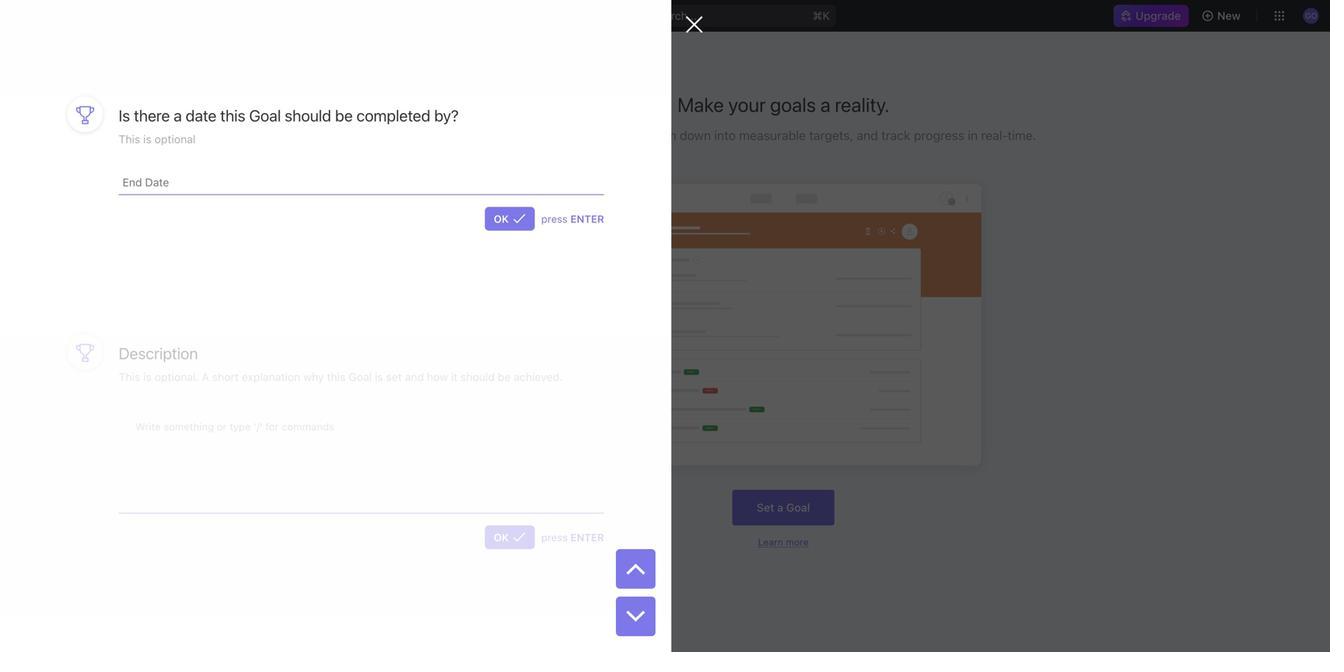 Task type: vqa. For each thing, say whether or not it's contained in the screenshot.
a
yes



Task type: describe. For each thing, give the bounding box(es) containing it.
time.
[[1008, 128, 1037, 143]]

1 vertical spatial goal
[[787, 502, 811, 515]]

tree inside sidebar navigation
[[6, 357, 230, 490]]

make
[[678, 93, 724, 116]]

be
[[335, 106, 353, 125]]

search...
[[652, 9, 698, 22]]

this
[[220, 106, 246, 125]]

inbox
[[38, 110, 66, 123]]

break
[[612, 128, 644, 143]]

sidebar navigation
[[0, 32, 237, 653]]

create
[[531, 128, 569, 143]]

reality.
[[835, 93, 890, 116]]

targets,
[[810, 128, 854, 143]]

goals
[[771, 93, 816, 116]]

upgrade link
[[1114, 5, 1190, 27]]

in
[[968, 128, 978, 143]]

enter for second ok button from the bottom
[[571, 213, 605, 225]]

date
[[186, 106, 217, 125]]

track
[[882, 128, 911, 143]]

into
[[715, 128, 736, 143]]

press enter for second ok button from the bottom
[[542, 213, 605, 225]]

enter for 2nd ok button from the top
[[571, 532, 605, 544]]

progress
[[914, 128, 965, 143]]

End Date text field
[[123, 171, 572, 194]]

by?
[[435, 106, 459, 125]]

should
[[285, 106, 332, 125]]

is there a date this goal should be completed by? this is optional
[[119, 106, 459, 146]]

down
[[680, 128, 711, 143]]

is
[[143, 133, 152, 146]]

press for 2nd ok button from the top
[[542, 532, 568, 544]]

them
[[648, 128, 677, 143]]

upgrade
[[1136, 9, 1182, 22]]

2 ok from the top
[[494, 532, 509, 544]]

more
[[786, 537, 809, 548]]

1 horizontal spatial a
[[778, 502, 784, 515]]

there
[[134, 106, 170, 125]]

press enter for 2nd ok button from the top
[[542, 532, 605, 544]]

goal inside is there a date this goal should be completed by? this is optional
[[249, 106, 281, 125]]

new
[[1218, 9, 1241, 22]]

make your goals a reality.
[[678, 93, 890, 116]]

dialog containing is there a date this goal should be completed by?
[[0, 0, 704, 653]]



Task type: locate. For each thing, give the bounding box(es) containing it.
0 vertical spatial goal
[[249, 106, 281, 125]]

1 press from the top
[[542, 213, 568, 225]]

home link
[[6, 77, 230, 102]]

this
[[119, 133, 140, 146]]

2 horizontal spatial a
[[821, 93, 831, 116]]

press
[[542, 213, 568, 225], [542, 532, 568, 544]]

0 horizontal spatial goal
[[249, 106, 281, 125]]

inbox link
[[6, 104, 230, 129]]

learn
[[759, 537, 784, 548]]

real-
[[982, 128, 1008, 143]]

2 press enter from the top
[[542, 532, 605, 544]]

2 enter from the top
[[571, 532, 605, 544]]

1 vertical spatial enter
[[571, 532, 605, 544]]

description
[[119, 344, 198, 363]]

press enter
[[542, 213, 605, 225], [542, 532, 605, 544]]

a right set
[[778, 502, 784, 515]]

enter
[[571, 213, 605, 225], [571, 532, 605, 544]]

a left "date"
[[174, 106, 182, 125]]

1 horizontal spatial goal
[[787, 502, 811, 515]]

1 press enter from the top
[[542, 213, 605, 225]]

learn more link
[[759, 537, 809, 548]]

create goals, break them down into measurable targets, and track progress in real-time.
[[531, 128, 1037, 143]]

learn more
[[759, 537, 809, 548]]

0 vertical spatial ok
[[494, 213, 509, 225]]

a up targets,
[[821, 93, 831, 116]]

1 vertical spatial press enter
[[542, 532, 605, 544]]

0 horizontal spatial a
[[174, 106, 182, 125]]

goal right set
[[787, 502, 811, 515]]

dialog
[[0, 0, 704, 653]]

your
[[729, 93, 766, 116]]

1 vertical spatial ok button
[[485, 526, 535, 550]]

0 vertical spatial press enter
[[542, 213, 605, 225]]

completed
[[357, 106, 431, 125]]

1 vertical spatial ok
[[494, 532, 509, 544]]

2 press from the top
[[542, 532, 568, 544]]

optional
[[155, 133, 196, 146]]

goal
[[249, 106, 281, 125], [787, 502, 811, 515]]

ok
[[494, 213, 509, 225], [494, 532, 509, 544]]

0 vertical spatial ok button
[[485, 207, 535, 231]]

and
[[857, 128, 879, 143]]

is
[[119, 106, 130, 125]]

tree
[[6, 357, 230, 490]]

goals,
[[573, 128, 609, 143]]

ok button
[[485, 207, 535, 231], [485, 526, 535, 550]]

new button
[[1196, 3, 1251, 29]]

press for second ok button from the bottom
[[542, 213, 568, 225]]

1 vertical spatial press
[[542, 532, 568, 544]]

⌘k
[[813, 9, 831, 22]]

a inside is there a date this goal should be completed by? this is optional
[[174, 106, 182, 125]]

goal right the this
[[249, 106, 281, 125]]

set
[[757, 502, 775, 515]]

2 ok button from the top
[[485, 526, 535, 550]]

1 enter from the top
[[571, 213, 605, 225]]

0 vertical spatial press
[[542, 213, 568, 225]]

a
[[821, 93, 831, 116], [174, 106, 182, 125], [778, 502, 784, 515]]

1 ok button from the top
[[485, 207, 535, 231]]

1 ok from the top
[[494, 213, 509, 225]]

set a goal
[[757, 502, 811, 515]]

measurable
[[740, 128, 806, 143]]

0 vertical spatial enter
[[571, 213, 605, 225]]

home
[[38, 83, 68, 96]]



